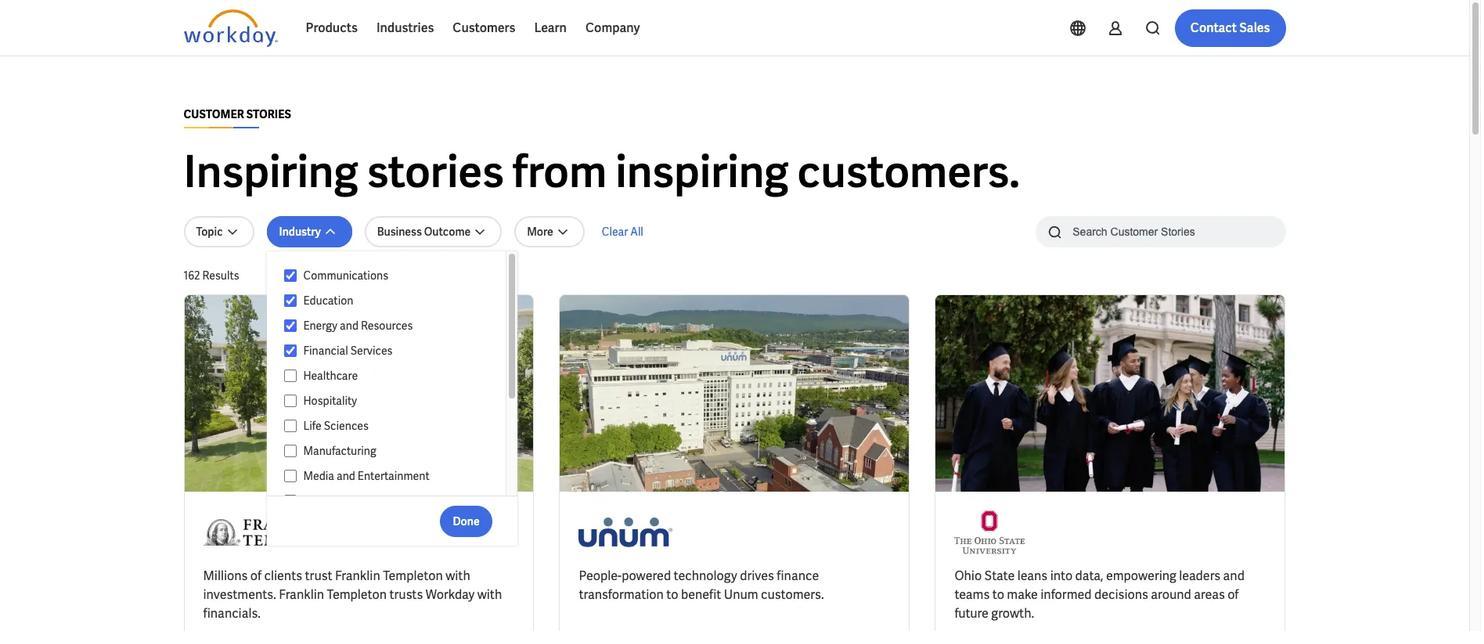 Task type: describe. For each thing, give the bounding box(es) containing it.
teams
[[955, 587, 990, 603]]

162
[[184, 269, 200, 283]]

to inside ohio state leans into data, empowering leaders and teams to make informed decisions around areas of future growth.
[[993, 587, 1005, 603]]

entertainment
[[358, 469, 430, 483]]

decisions
[[1095, 587, 1149, 603]]

contact sales link
[[1175, 9, 1286, 47]]

workday
[[426, 587, 475, 603]]

customers button
[[444, 9, 525, 47]]

business outcome
[[377, 225, 471, 239]]

communications link
[[297, 266, 491, 285]]

nonprofit link
[[297, 492, 491, 511]]

services
[[351, 344, 393, 358]]

data,
[[1076, 568, 1104, 584]]

nonprofit
[[303, 494, 351, 508]]

future
[[955, 605, 989, 622]]

contact
[[1191, 20, 1237, 36]]

finance
[[777, 568, 819, 584]]

ohio state leans into data, empowering leaders and teams to make informed decisions around areas of future growth.
[[955, 568, 1245, 622]]

customers
[[453, 20, 516, 36]]

1 vertical spatial templeton
[[327, 587, 387, 603]]

communications
[[303, 269, 388, 283]]

clear
[[602, 225, 628, 239]]

sales
[[1240, 20, 1271, 36]]

millions of clients trust franklin templeton with investments. franklin templeton trusts workday with financials.
[[203, 568, 502, 622]]

to inside people-powered technology drives finance transformation to benefit unum customers.
[[667, 587, 679, 603]]

customers. inside people-powered technology drives finance transformation to benefit unum customers.
[[761, 587, 824, 603]]

go to the homepage image
[[184, 9, 278, 47]]

inspiring stories from inspiring customers.
[[184, 143, 1021, 200]]

manufacturing
[[303, 444, 377, 458]]

state
[[985, 568, 1015, 584]]

people-powered technology drives finance transformation to benefit unum customers.
[[579, 568, 824, 603]]

clear all button
[[597, 216, 648, 247]]

trusts
[[390, 587, 423, 603]]

1 vertical spatial franklin
[[279, 587, 324, 603]]

financial services link
[[297, 341, 491, 360]]

drives
[[740, 568, 774, 584]]

life
[[303, 419, 322, 433]]

leans
[[1018, 568, 1048, 584]]

0 vertical spatial with
[[446, 568, 470, 584]]

from
[[513, 143, 607, 200]]

all
[[631, 225, 644, 239]]

sciences
[[324, 419, 369, 433]]

media and entertainment
[[303, 469, 430, 483]]

hospitality link
[[297, 392, 491, 410]]

healthcare link
[[297, 367, 491, 385]]

stories
[[246, 107, 291, 121]]

contact sales
[[1191, 20, 1271, 36]]

clear all
[[602, 225, 644, 239]]

of inside the 'millions of clients trust franklin templeton with investments. franklin templeton trusts workday with financials.'
[[250, 568, 262, 584]]

investments.
[[203, 587, 276, 603]]

trust
[[305, 568, 332, 584]]

powered
[[622, 568, 671, 584]]

customer
[[184, 107, 244, 121]]

company button
[[576, 9, 650, 47]]

energy
[[303, 319, 338, 333]]

life sciences
[[303, 419, 369, 433]]



Task type: vqa. For each thing, say whether or not it's contained in the screenshot.
Workday
yes



Task type: locate. For each thing, give the bounding box(es) containing it.
financials.
[[203, 605, 261, 622]]

0 horizontal spatial with
[[446, 568, 470, 584]]

franklin templeton companies, llc image
[[203, 511, 341, 554]]

and inside ohio state leans into data, empowering leaders and teams to make informed decisions around areas of future growth.
[[1224, 568, 1245, 584]]

0 horizontal spatial of
[[250, 568, 262, 584]]

done
[[453, 514, 480, 528]]

0 horizontal spatial franklin
[[279, 587, 324, 603]]

None checkbox
[[284, 294, 297, 308], [284, 319, 297, 333], [284, 344, 297, 358], [284, 394, 297, 408], [284, 419, 297, 433], [284, 444, 297, 458], [284, 294, 297, 308], [284, 319, 297, 333], [284, 344, 297, 358], [284, 394, 297, 408], [284, 419, 297, 433], [284, 444, 297, 458]]

energy and resources link
[[297, 316, 491, 335]]

results
[[202, 269, 239, 283]]

customers.
[[798, 143, 1021, 200], [761, 587, 824, 603]]

0 vertical spatial templeton
[[383, 568, 443, 584]]

and up areas
[[1224, 568, 1245, 584]]

1 vertical spatial of
[[1228, 587, 1239, 603]]

None checkbox
[[284, 269, 297, 283], [284, 369, 297, 383], [284, 469, 297, 483], [284, 494, 297, 508], [284, 269, 297, 283], [284, 369, 297, 383], [284, 469, 297, 483], [284, 494, 297, 508]]

162 results
[[184, 269, 239, 283]]

products
[[306, 20, 358, 36]]

customer stories
[[184, 107, 291, 121]]

around
[[1152, 587, 1192, 603]]

life sciences link
[[297, 417, 491, 435]]

with right the workday
[[477, 587, 502, 603]]

2 vertical spatial and
[[1224, 568, 1245, 584]]

0 vertical spatial customers.
[[798, 143, 1021, 200]]

resources
[[361, 319, 413, 333]]

healthcare
[[303, 369, 358, 383]]

of
[[250, 568, 262, 584], [1228, 587, 1239, 603]]

inspiring
[[616, 143, 789, 200]]

1 vertical spatial with
[[477, 587, 502, 603]]

and for resources
[[340, 319, 359, 333]]

and down manufacturing
[[337, 469, 355, 483]]

0 vertical spatial of
[[250, 568, 262, 584]]

and for entertainment
[[337, 469, 355, 483]]

topic
[[196, 225, 223, 239]]

into
[[1051, 568, 1073, 584]]

templeton up trusts
[[383, 568, 443, 584]]

energy and resources
[[303, 319, 413, 333]]

templeton down trust
[[327, 587, 387, 603]]

0 vertical spatial franklin
[[335, 568, 380, 584]]

inspiring
[[184, 143, 358, 200]]

1 vertical spatial customers.
[[761, 587, 824, 603]]

benefit
[[681, 587, 722, 603]]

franklin down trust
[[279, 587, 324, 603]]

clients
[[264, 568, 302, 584]]

franklin right trust
[[335, 568, 380, 584]]

more
[[527, 225, 554, 239]]

industry button
[[267, 216, 352, 247]]

the ohio state university image
[[955, 511, 1025, 554]]

1 to from the left
[[667, 587, 679, 603]]

transformation
[[579, 587, 664, 603]]

industry
[[279, 225, 321, 239]]

technology
[[674, 568, 738, 584]]

learn
[[534, 20, 567, 36]]

business
[[377, 225, 422, 239]]

0 horizontal spatial to
[[667, 587, 679, 603]]

to left benefit
[[667, 587, 679, 603]]

outcome
[[424, 225, 471, 239]]

industries button
[[367, 9, 444, 47]]

products button
[[296, 9, 367, 47]]

franklin
[[335, 568, 380, 584], [279, 587, 324, 603]]

education
[[303, 294, 354, 308]]

to
[[667, 587, 679, 603], [993, 587, 1005, 603]]

1 horizontal spatial of
[[1228, 587, 1239, 603]]

financial services
[[303, 344, 393, 358]]

1 horizontal spatial with
[[477, 587, 502, 603]]

and up financial services
[[340, 319, 359, 333]]

learn button
[[525, 9, 576, 47]]

and inside energy and resources link
[[340, 319, 359, 333]]

stories
[[367, 143, 504, 200]]

1 horizontal spatial to
[[993, 587, 1005, 603]]

make
[[1007, 587, 1038, 603]]

unum image
[[579, 511, 673, 554]]

Search Customer Stories text field
[[1064, 218, 1256, 245]]

empowering
[[1107, 568, 1177, 584]]

with up the workday
[[446, 568, 470, 584]]

industries
[[377, 20, 434, 36]]

business outcome button
[[365, 216, 502, 247]]

1 horizontal spatial franklin
[[335, 568, 380, 584]]

to down state
[[993, 587, 1005, 603]]

done button
[[440, 506, 492, 537]]

hospitality
[[303, 394, 357, 408]]

with
[[446, 568, 470, 584], [477, 587, 502, 603]]

1 vertical spatial and
[[337, 469, 355, 483]]

topic button
[[184, 216, 254, 247]]

manufacturing link
[[297, 442, 491, 461]]

informed
[[1041, 587, 1092, 603]]

and inside media and entertainment link
[[337, 469, 355, 483]]

of inside ohio state leans into data, empowering leaders and teams to make informed decisions around areas of future growth.
[[1228, 587, 1239, 603]]

financial
[[303, 344, 348, 358]]

unum
[[724, 587, 759, 603]]

more button
[[515, 216, 585, 247]]

leaders
[[1180, 568, 1221, 584]]

millions
[[203, 568, 248, 584]]

0 vertical spatial and
[[340, 319, 359, 333]]

of right areas
[[1228, 587, 1239, 603]]

company
[[586, 20, 640, 36]]

areas
[[1195, 587, 1226, 603]]

people-
[[579, 568, 622, 584]]

media
[[303, 469, 334, 483]]

2 to from the left
[[993, 587, 1005, 603]]

growth.
[[992, 605, 1035, 622]]

ohio
[[955, 568, 982, 584]]

education link
[[297, 291, 491, 310]]

templeton
[[383, 568, 443, 584], [327, 587, 387, 603]]

media and entertainment link
[[297, 467, 491, 486]]

of up investments. on the left
[[250, 568, 262, 584]]



